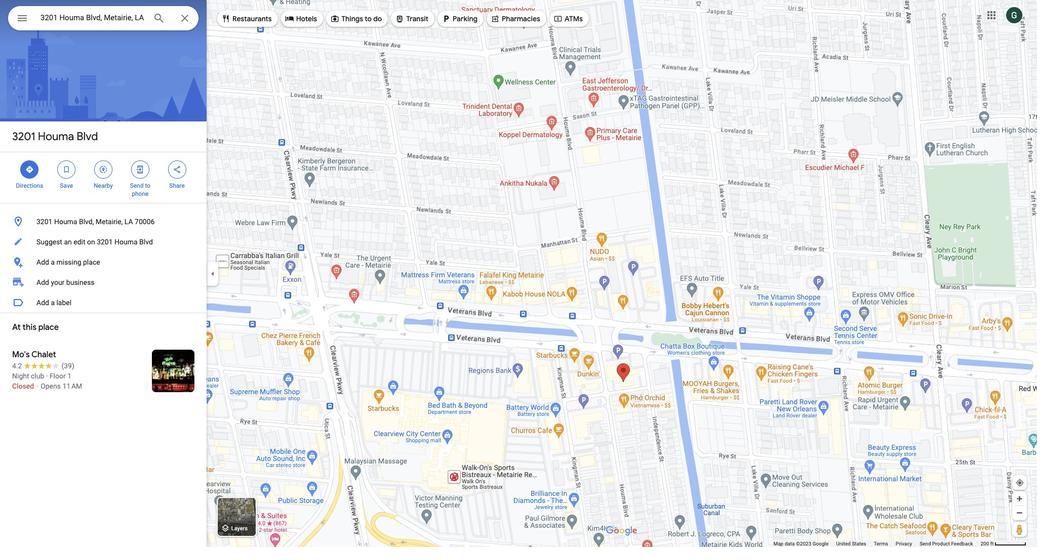 Task type: locate. For each thing, give the bounding box(es) containing it.
place right this
[[38, 323, 59, 333]]

houma for blvd
[[38, 130, 74, 144]]

0 horizontal spatial to
[[145, 182, 150, 189]]

200 ft button
[[981, 542, 1027, 547]]

chalet
[[31, 350, 56, 360]]

to
[[365, 14, 372, 23], [145, 182, 150, 189]]

houma inside 3201 houma blvd, metairie, la 70006 button
[[54, 218, 77, 226]]

3201
[[12, 130, 35, 144], [36, 218, 52, 226], [97, 238, 113, 246]]


[[99, 164, 108, 175]]

suggest an edit on 3201 houma blvd
[[36, 238, 153, 246]]

0 vertical spatial a
[[51, 258, 55, 267]]

united states button
[[837, 541, 867, 548]]

add down suggest
[[36, 258, 49, 267]]

to left 'do'
[[365, 14, 372, 23]]

3201 houma blvd main content
[[0, 0, 207, 548]]

add left label
[[36, 299, 49, 307]]

0 horizontal spatial send
[[130, 182, 144, 189]]

your
[[51, 279, 65, 287]]

parking
[[453, 14, 478, 23]]

1 vertical spatial blvd
[[139, 238, 153, 246]]

1 horizontal spatial send
[[920, 542, 932, 547]]

2 horizontal spatial 3201
[[97, 238, 113, 246]]

houma up an
[[54, 218, 77, 226]]

floor
[[50, 372, 66, 381]]

opens
[[41, 383, 61, 391]]

1 vertical spatial send
[[920, 542, 932, 547]]

2 a from the top
[[51, 299, 55, 307]]

a for label
[[51, 299, 55, 307]]

0 horizontal spatial 3201
[[12, 130, 35, 144]]

3201 up '' on the left
[[12, 130, 35, 144]]

1 vertical spatial a
[[51, 299, 55, 307]]

0 horizontal spatial place
[[38, 323, 59, 333]]

states
[[852, 542, 867, 547]]

200 ft
[[981, 542, 994, 547]]

0 vertical spatial houma
[[38, 130, 74, 144]]

layers
[[231, 526, 248, 533]]

0 vertical spatial place
[[83, 258, 100, 267]]

footer
[[774, 541, 981, 548]]

add
[[36, 258, 49, 267], [36, 279, 49, 287], [36, 299, 49, 307]]

add left your
[[36, 279, 49, 287]]

 search field
[[8, 6, 199, 32]]

0 vertical spatial add
[[36, 258, 49, 267]]

transit
[[406, 14, 429, 23]]

show your location image
[[1016, 479, 1025, 488]]

a
[[51, 258, 55, 267], [51, 299, 55, 307]]

send left product
[[920, 542, 932, 547]]

1 vertical spatial place
[[38, 323, 59, 333]]


[[442, 13, 451, 24]]

data
[[785, 542, 795, 547]]

blvd up actions for 3201 houma blvd region
[[77, 130, 98, 144]]

1 add from the top
[[36, 258, 49, 267]]

2 add from the top
[[36, 279, 49, 287]]

send for send product feedback
[[920, 542, 932, 547]]

1 vertical spatial to
[[145, 182, 150, 189]]


[[173, 164, 182, 175]]


[[136, 164, 145, 175]]

night club · floor 1 closed ⋅ opens 11 am
[[12, 372, 82, 391]]

2 vertical spatial 3201
[[97, 238, 113, 246]]

1 vertical spatial add
[[36, 279, 49, 287]]

None field
[[41, 12, 145, 24]]

send for send to phone
[[130, 182, 144, 189]]

blvd inside "button"
[[139, 238, 153, 246]]

3201 inside 3201 houma blvd, metairie, la 70006 button
[[36, 218, 52, 226]]

1 vertical spatial 3201
[[36, 218, 52, 226]]

3201 up suggest
[[36, 218, 52, 226]]

1 a from the top
[[51, 258, 55, 267]]

blvd
[[77, 130, 98, 144], [139, 238, 153, 246]]

this
[[23, 323, 37, 333]]

actions for 3201 houma blvd region
[[0, 153, 207, 203]]

a left missing
[[51, 258, 55, 267]]

an
[[64, 238, 72, 246]]

1 horizontal spatial to
[[365, 14, 372, 23]]

send inside send to phone
[[130, 182, 144, 189]]

a left label
[[51, 299, 55, 307]]

a for missing
[[51, 258, 55, 267]]

add a missing place
[[36, 258, 100, 267]]

send
[[130, 182, 144, 189], [920, 542, 932, 547]]

11 am
[[63, 383, 82, 391]]

3201 Houma Blvd, Metairie, LA 70006 field
[[8, 6, 199, 30]]

3201 houma blvd, metairie, la 70006
[[36, 218, 155, 226]]

 hotels
[[285, 13, 317, 24]]

houma down la
[[115, 238, 138, 246]]

united states
[[837, 542, 867, 547]]

add a label
[[36, 299, 72, 307]]

to up phone
[[145, 182, 150, 189]]

3 add from the top
[[36, 299, 49, 307]]

collapse side panel image
[[207, 268, 218, 279]]

1 horizontal spatial 3201
[[36, 218, 52, 226]]


[[62, 164, 71, 175]]

pharmacies
[[502, 14, 541, 23]]

united
[[837, 542, 851, 547]]

suggest an edit on 3201 houma blvd button
[[0, 232, 207, 252]]

1
[[67, 372, 71, 381]]

houma up 
[[38, 130, 74, 144]]

3201 right on
[[97, 238, 113, 246]]

footer containing map data ©2023 google
[[774, 541, 981, 548]]

place down on
[[83, 258, 100, 267]]

houma
[[38, 130, 74, 144], [54, 218, 77, 226], [115, 238, 138, 246]]

place
[[83, 258, 100, 267], [38, 323, 59, 333]]

send up phone
[[130, 182, 144, 189]]

send inside button
[[920, 542, 932, 547]]

phone
[[132, 191, 149, 198]]


[[285, 13, 294, 24]]

club
[[31, 372, 44, 381]]

3201 for 3201 houma blvd
[[12, 130, 35, 144]]

0 vertical spatial send
[[130, 182, 144, 189]]

0 vertical spatial to
[[365, 14, 372, 23]]

0 vertical spatial 3201
[[12, 130, 35, 144]]

feedback
[[952, 542, 974, 547]]

0 horizontal spatial blvd
[[77, 130, 98, 144]]

2 vertical spatial houma
[[115, 238, 138, 246]]

blvd down 70006
[[139, 238, 153, 246]]

1 horizontal spatial blvd
[[139, 238, 153, 246]]


[[25, 164, 34, 175]]

map
[[774, 542, 784, 547]]

directions
[[16, 182, 43, 189]]

200
[[981, 542, 990, 547]]

1 vertical spatial houma
[[54, 218, 77, 226]]

1 horizontal spatial place
[[83, 258, 100, 267]]

2 vertical spatial add
[[36, 299, 49, 307]]



Task type: describe. For each thing, give the bounding box(es) containing it.
 things to do
[[330, 13, 382, 24]]

product
[[933, 542, 950, 547]]

business
[[66, 279, 95, 287]]

©2023
[[796, 542, 812, 547]]

to inside the  things to do
[[365, 14, 372, 23]]

add your business link
[[0, 273, 207, 293]]

 pharmacies
[[491, 13, 541, 24]]

nearby
[[94, 182, 113, 189]]

4.2 stars 39 reviews image
[[12, 361, 74, 371]]

map data ©2023 google
[[774, 542, 829, 547]]

3201 houma blvd
[[12, 130, 98, 144]]

blvd,
[[79, 218, 94, 226]]

add for add a label
[[36, 299, 49, 307]]

share
[[169, 182, 185, 189]]

4.2
[[12, 362, 22, 370]]

3201 inside suggest an edit on 3201 houma blvd "button"
[[97, 238, 113, 246]]

footer inside google maps element
[[774, 541, 981, 548]]

 button
[[8, 6, 36, 32]]

things
[[342, 14, 363, 23]]

(39)
[[62, 362, 74, 370]]

restaurants
[[233, 14, 272, 23]]

label
[[56, 299, 72, 307]]

missing
[[56, 258, 81, 267]]

add your business
[[36, 279, 95, 287]]

google account: greg robinson  
(robinsongreg175@gmail.com) image
[[1007, 7, 1023, 23]]

zoom out image
[[1016, 510, 1024, 517]]

suggest
[[36, 238, 62, 246]]

edit
[[74, 238, 85, 246]]

mo's
[[12, 350, 30, 360]]

send product feedback
[[920, 542, 974, 547]]

to inside send to phone
[[145, 182, 150, 189]]

save
[[60, 182, 73, 189]]

add a missing place button
[[0, 252, 207, 273]]

add for add your business
[[36, 279, 49, 287]]


[[395, 13, 404, 24]]

·
[[46, 372, 48, 381]]

 atms
[[554, 13, 583, 24]]

terms button
[[874, 541, 889, 548]]

houma inside suggest an edit on 3201 houma blvd "button"
[[115, 238, 138, 246]]

metairie,
[[96, 218, 123, 226]]

send product feedback button
[[920, 541, 974, 548]]

3201 for 3201 houma blvd, metairie, la 70006
[[36, 218, 52, 226]]

night
[[12, 372, 29, 381]]

do
[[374, 14, 382, 23]]


[[221, 13, 231, 24]]

closed
[[12, 383, 34, 391]]

mo's chalet
[[12, 350, 56, 360]]

google
[[813, 542, 829, 547]]


[[16, 11, 28, 25]]

0 vertical spatial blvd
[[77, 130, 98, 144]]

privacy
[[896, 542, 913, 547]]

houma for blvd,
[[54, 218, 77, 226]]

add a label button
[[0, 293, 207, 313]]


[[554, 13, 563, 24]]

google maps element
[[0, 0, 1038, 548]]

⋅
[[36, 383, 39, 391]]

on
[[87, 238, 95, 246]]

3201 houma blvd, metairie, la 70006 button
[[0, 212, 207, 232]]

zoom in image
[[1016, 496, 1024, 503]]

place inside button
[[83, 258, 100, 267]]

70006
[[135, 218, 155, 226]]

send to phone
[[130, 182, 150, 198]]

hotels
[[296, 14, 317, 23]]

at
[[12, 323, 21, 333]]

at this place
[[12, 323, 59, 333]]

terms
[[874, 542, 889, 547]]


[[330, 13, 340, 24]]

none field inside 3201 houma blvd, metairie, la 70006 field
[[41, 12, 145, 24]]

la
[[125, 218, 133, 226]]

show street view coverage image
[[1013, 522, 1028, 538]]

privacy button
[[896, 541, 913, 548]]


[[491, 13, 500, 24]]

 parking
[[442, 13, 478, 24]]

ft
[[991, 542, 994, 547]]

add for add a missing place
[[36, 258, 49, 267]]

 restaurants
[[221, 13, 272, 24]]

 transit
[[395, 13, 429, 24]]

atms
[[565, 14, 583, 23]]



Task type: vqa. For each thing, say whether or not it's contained in the screenshot.


